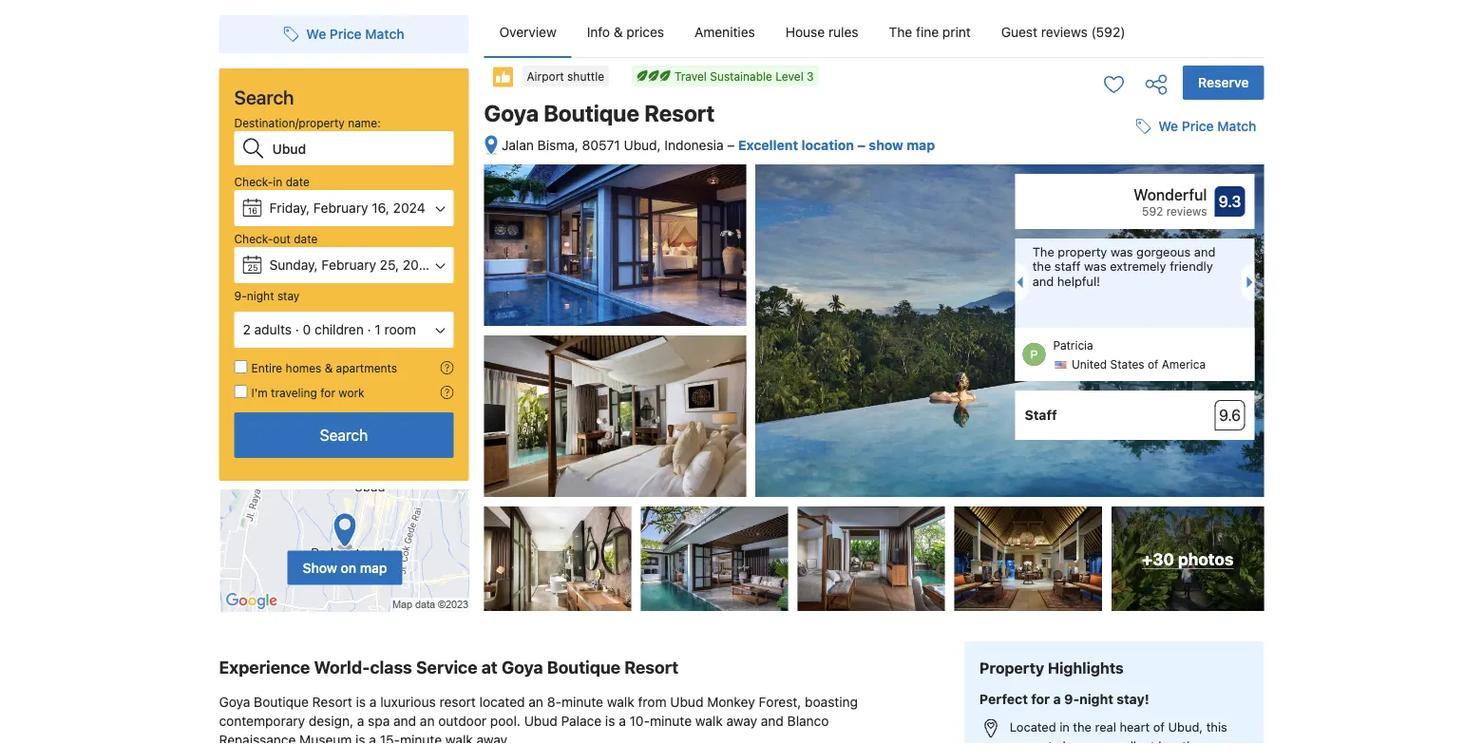 Task type: describe. For each thing, give the bounding box(es) containing it.
sustainable
[[710, 69, 772, 83]]

luxurious
[[380, 694, 436, 710]]

1 vertical spatial ubud
[[524, 713, 558, 729]]

entire homes & apartments
[[251, 361, 397, 374]]

show on map
[[303, 560, 387, 575]]

0 vertical spatial ubud,
[[624, 137, 661, 153]]

date for check-in date
[[286, 175, 310, 188]]

location inside 'located in the real heart of ubud, this property has an excellent location scor'
[[1159, 739, 1204, 744]]

destination/property
[[234, 116, 345, 129]]

the for the property was gorgeous and the staff was extremely friendly and helpful!
[[1033, 244, 1055, 259]]

name:
[[348, 116, 381, 129]]

1 horizontal spatial we price match button
[[1128, 109, 1264, 144]]

0 horizontal spatial we price match button
[[276, 17, 412, 51]]

i'm traveling for work
[[251, 386, 364, 399]]

1 · from the left
[[295, 322, 299, 337]]

photos
[[1178, 549, 1234, 568]]

guest
[[1001, 24, 1038, 40]]

and down luxurious
[[393, 713, 416, 729]]

airport
[[527, 69, 564, 83]]

0 vertical spatial of
[[1148, 358, 1159, 371]]

stay!
[[1117, 691, 1149, 707]]

show
[[869, 137, 904, 153]]

blanco
[[787, 713, 829, 729]]

we'll show you stays where you can have the entire place to yourself image
[[440, 361, 454, 374]]

search inside button
[[320, 426, 368, 444]]

+30 photos link
[[1112, 507, 1264, 611]]

forest,
[[759, 694, 801, 710]]

search section
[[211, 0, 477, 613]]

and right previous icon
[[1033, 274, 1054, 288]]

0 horizontal spatial minute
[[400, 732, 442, 744]]

helpful!
[[1057, 274, 1100, 288]]

jalan bisma, 80571 ubud, indonesia – excellent location – show map
[[502, 137, 935, 153]]

previous image
[[1012, 277, 1023, 288]]

out
[[273, 232, 291, 245]]

reserve
[[1198, 75, 1249, 90]]

the property was gorgeous and the staff was extremely friendly and helpful!
[[1033, 244, 1216, 288]]

16,
[[372, 200, 389, 216]]

info & prices
[[587, 24, 664, 40]]

goya boutique resort
[[484, 100, 715, 126]]

entire
[[251, 361, 282, 374]]

friday,
[[269, 200, 310, 216]]

february for 16,
[[313, 200, 368, 216]]

1 horizontal spatial &
[[614, 24, 623, 40]]

level
[[776, 69, 804, 83]]

february for 25,
[[321, 257, 376, 273]]

1 vertical spatial resort
[[625, 657, 679, 677]]

a up spa
[[370, 694, 377, 710]]

house rules
[[786, 24, 859, 40]]

check- for out
[[234, 232, 273, 245]]

0 horizontal spatial location
[[802, 137, 854, 153]]

experience world-class service at goya boutique resort
[[219, 657, 679, 677]]

25
[[247, 262, 258, 272]]

scored 9.3 element
[[1215, 186, 1245, 217]]

at
[[481, 657, 498, 677]]

0 horizontal spatial was
[[1084, 259, 1107, 273]]

2 adults · 0 children · 1 room button
[[234, 312, 454, 348]]

wonderful
[[1134, 186, 1207, 204]]

renaissance
[[219, 732, 296, 744]]

design,
[[309, 713, 353, 729]]

1 horizontal spatial minute
[[562, 694, 603, 710]]

america
[[1162, 358, 1206, 371]]

located
[[480, 694, 525, 710]]

boutique for goya boutique resort
[[544, 100, 640, 126]]

sunday,
[[269, 257, 318, 273]]

monkey
[[707, 694, 755, 710]]

located in the real heart of ubud, this property has an excellent location scor
[[1010, 720, 1239, 744]]

perfect
[[980, 691, 1028, 707]]

experience
[[219, 657, 310, 677]]

resort for goya boutique resort is a luxurious resort located an 8-minute walk from ubud monkey forest, boasting contemporary design, a spa and an outdoor pool. ubud palace is a 10-minute walk away and blanco renaissance museum is a 15-minute walk awa
[[312, 694, 352, 710]]

apartments
[[336, 361, 397, 374]]

3
[[807, 69, 814, 83]]

show
[[303, 560, 337, 575]]

class
[[370, 657, 412, 677]]

staff
[[1055, 259, 1081, 273]]

gorgeous
[[1137, 244, 1191, 259]]

we'll show you stays where you can have the entire place to yourself image
[[440, 361, 454, 374]]

amenities link
[[679, 8, 770, 57]]

info
[[587, 24, 610, 40]]

match for the rightmost we price match dropdown button
[[1217, 118, 1257, 134]]

perfect for a 9-night stay!
[[980, 691, 1149, 707]]

9.3
[[1219, 193, 1241, 211]]

friday, february 16, 2024
[[269, 200, 425, 216]]

1 vertical spatial night
[[1080, 691, 1114, 707]]

for inside search section
[[320, 386, 335, 399]]

a down property highlights in the bottom right of the page
[[1053, 691, 1061, 707]]

info & prices link
[[572, 8, 679, 57]]

room
[[384, 322, 416, 337]]

and up friendly
[[1194, 244, 1216, 259]]

united
[[1072, 358, 1107, 371]]

united states of america
[[1072, 358, 1206, 371]]

located
[[1010, 720, 1056, 734]]

away
[[727, 713, 757, 729]]

2 – from the left
[[857, 137, 866, 153]]

fine
[[916, 24, 939, 40]]

patricia
[[1053, 339, 1093, 352]]

rules
[[829, 24, 859, 40]]

and down the forest,
[[761, 713, 784, 729]]

indonesia
[[665, 137, 724, 153]]

+30 photos
[[1142, 549, 1234, 568]]

date for check-out date
[[294, 232, 318, 245]]

2024 for sunday, february 25, 2024
[[403, 257, 435, 273]]

592
[[1142, 204, 1163, 218]]

on
[[341, 560, 356, 575]]

reserve button
[[1183, 66, 1264, 100]]

spa
[[368, 713, 390, 729]]

2 vertical spatial walk
[[446, 732, 473, 744]]

contemporary
[[219, 713, 305, 729]]

a left 15-
[[369, 732, 376, 744]]

2 · from the left
[[367, 322, 371, 337]]

the for the fine print
[[889, 24, 912, 40]]

1 vertical spatial boutique
[[547, 657, 621, 677]]

search button
[[234, 412, 454, 458]]

boutique for goya boutique resort is a luxurious resort located an 8-minute walk from ubud monkey forest, boasting contemporary design, a spa and an outdoor pool. ubud palace is a 10-minute walk away and blanco renaissance museum is a 15-minute walk awa
[[254, 694, 309, 710]]

has
[[1063, 739, 1083, 744]]

1
[[375, 322, 381, 337]]

world-
[[314, 657, 370, 677]]

amenities
[[695, 24, 755, 40]]

outdoor
[[438, 713, 487, 729]]



Task type: locate. For each thing, give the bounding box(es) containing it.
guest reviews (592) link
[[986, 8, 1141, 57]]

2 adults · 0 children · 1 room
[[243, 322, 416, 337]]

map right show
[[907, 137, 935, 153]]

i'm
[[251, 386, 268, 399]]

0 vertical spatial an
[[529, 694, 543, 710]]

price down the reserve button
[[1182, 118, 1214, 134]]

0 vertical spatial we price match button
[[276, 17, 412, 51]]

0 vertical spatial in
[[273, 175, 283, 188]]

bisma,
[[538, 137, 579, 153]]

we price match inside search section
[[306, 26, 404, 42]]

· left 0
[[295, 322, 299, 337]]

an down luxurious
[[420, 713, 435, 729]]

ubud
[[670, 694, 704, 710], [524, 713, 558, 729]]

february left 25,
[[321, 257, 376, 273]]

8-
[[547, 694, 562, 710]]

excellent location – show map button
[[738, 137, 935, 153]]

the inside the property was gorgeous and the staff was extremely friendly and helpful!
[[1033, 259, 1051, 273]]

1 horizontal spatial –
[[857, 137, 866, 153]]

property down located
[[1010, 739, 1059, 744]]

0 horizontal spatial night
[[247, 289, 274, 302]]

(592)
[[1091, 24, 1126, 40]]

reviews left "(592)"
[[1041, 24, 1088, 40]]

0 vertical spatial for
[[320, 386, 335, 399]]

property highlights
[[980, 659, 1124, 677]]

0 horizontal spatial we price match
[[306, 26, 404, 42]]

resort up from
[[625, 657, 679, 677]]

for
[[320, 386, 335, 399], [1031, 691, 1050, 707]]

0 horizontal spatial walk
[[446, 732, 473, 744]]

map right on
[[360, 560, 387, 575]]

we price match button down the reserve button
[[1128, 109, 1264, 144]]

2 horizontal spatial minute
[[650, 713, 692, 729]]

1 vertical spatial search
[[320, 426, 368, 444]]

staff
[[1025, 407, 1057, 423]]

1 vertical spatial price
[[1182, 118, 1214, 134]]

0 vertical spatial price
[[330, 26, 362, 42]]

and
[[1194, 244, 1216, 259], [1033, 274, 1054, 288], [393, 713, 416, 729], [761, 713, 784, 729]]

0 vertical spatial is
[[356, 694, 366, 710]]

the inside the property was gorgeous and the staff was extremely friendly and helpful!
[[1033, 244, 1055, 259]]

2 horizontal spatial walk
[[695, 713, 723, 729]]

0 vertical spatial check-
[[234, 175, 273, 188]]

2
[[243, 322, 251, 337]]

1 vertical spatial reviews
[[1167, 204, 1207, 218]]

0 horizontal spatial reviews
[[1041, 24, 1088, 40]]

night inside search section
[[247, 289, 274, 302]]

0 horizontal spatial an
[[420, 713, 435, 729]]

& right info
[[614, 24, 623, 40]]

resort inside goya boutique resort is a luxurious resort located an 8-minute walk from ubud monkey forest, boasting contemporary design, a spa and an outdoor pool. ubud palace is a 10-minute walk away and blanco renaissance museum is a 15-minute walk awa
[[312, 694, 352, 710]]

the left fine
[[889, 24, 912, 40]]

9-night stay
[[234, 289, 300, 302]]

minute
[[562, 694, 603, 710], [650, 713, 692, 729], [400, 732, 442, 744]]

goya for goya boutique resort
[[484, 100, 539, 126]]

search up destination/property
[[234, 86, 294, 108]]

check-in date
[[234, 175, 310, 188]]

check- for in
[[234, 175, 273, 188]]

for left work
[[320, 386, 335, 399]]

shuttle
[[567, 69, 604, 83]]

a left "10-"
[[619, 713, 626, 729]]

9- down highlights
[[1064, 691, 1080, 707]]

walk up "10-"
[[607, 694, 634, 710]]

prices
[[627, 24, 664, 40]]

1 vertical spatial goya
[[502, 657, 543, 677]]

property inside 'located in the real heart of ubud, this property has an excellent location scor'
[[1010, 739, 1059, 744]]

reviews inside wonderful 592 reviews
[[1167, 204, 1207, 218]]

museum
[[299, 732, 352, 744]]

1 vertical spatial &
[[325, 361, 333, 374]]

1 horizontal spatial night
[[1080, 691, 1114, 707]]

pool.
[[490, 713, 521, 729]]

search down work
[[320, 426, 368, 444]]

for up located
[[1031, 691, 1050, 707]]

0 vertical spatial goya
[[484, 100, 539, 126]]

·
[[295, 322, 299, 337], [367, 322, 371, 337]]

1 horizontal spatial we price match
[[1159, 118, 1257, 134]]

states
[[1110, 358, 1145, 371]]

goya right at
[[502, 657, 543, 677]]

0 horizontal spatial for
[[320, 386, 335, 399]]

friendly
[[1170, 259, 1213, 273]]

0 horizontal spatial in
[[273, 175, 283, 188]]

in
[[273, 175, 283, 188], [1060, 720, 1070, 734]]

boasting
[[805, 694, 858, 710]]

9- up 2
[[234, 289, 247, 302]]

map inside search section
[[360, 560, 387, 575]]

goya inside goya boutique resort is a luxurious resort located an 8-minute walk from ubud monkey forest, boasting contemporary design, a spa and an outdoor pool. ubud palace is a 10-minute walk away and blanco renaissance museum is a 15-minute walk awa
[[219, 694, 250, 710]]

in for check-
[[273, 175, 283, 188]]

house
[[786, 24, 825, 40]]

walk
[[607, 694, 634, 710], [695, 713, 723, 729], [446, 732, 473, 744]]

we price match button
[[276, 17, 412, 51], [1128, 109, 1264, 144]]

1 horizontal spatial walk
[[607, 694, 634, 710]]

2 vertical spatial goya
[[219, 694, 250, 710]]

1 check- from the top
[[234, 175, 273, 188]]

heart
[[1120, 720, 1150, 734]]

0 horizontal spatial –
[[727, 137, 735, 153]]

0 vertical spatial boutique
[[544, 100, 640, 126]]

2024 right 16,
[[393, 200, 425, 216]]

walk down the outdoor
[[446, 732, 473, 744]]

property
[[980, 659, 1044, 677]]

the left 'staff'
[[1033, 259, 1051, 273]]

is down world-
[[356, 694, 366, 710]]

we price match down the reserve button
[[1159, 118, 1257, 134]]

resort for goya boutique resort
[[644, 100, 715, 126]]

minute down from
[[650, 713, 692, 729]]

an down "real"
[[1087, 739, 1100, 744]]

destination/property name:
[[234, 116, 381, 129]]

a left spa
[[357, 713, 364, 729]]

match inside search section
[[365, 26, 404, 42]]

real
[[1095, 720, 1116, 734]]

1 horizontal spatial was
[[1111, 244, 1133, 259]]

0 vertical spatial february
[[313, 200, 368, 216]]

excellent
[[738, 137, 798, 153]]

1 vertical spatial we
[[1159, 118, 1178, 134]]

0 vertical spatial map
[[907, 137, 935, 153]]

ubud, inside 'located in the real heart of ubud, this property has an excellent location scor'
[[1168, 720, 1203, 734]]

1 vertical spatial is
[[605, 713, 615, 729]]

2 vertical spatial is
[[356, 732, 365, 744]]

we price match for the rightmost we price match dropdown button
[[1159, 118, 1257, 134]]

1 vertical spatial match
[[1217, 118, 1257, 134]]

date up the friday,
[[286, 175, 310, 188]]

date right out
[[294, 232, 318, 245]]

goya up the jalan
[[484, 100, 539, 126]]

an left 8-
[[529, 694, 543, 710]]

scored 9.6 element
[[1215, 400, 1245, 431]]

was up helpful!
[[1084, 259, 1107, 273]]

february left 16,
[[313, 200, 368, 216]]

match for the leftmost we price match dropdown button
[[365, 26, 404, 42]]

map
[[907, 137, 935, 153], [360, 560, 387, 575]]

match
[[365, 26, 404, 42], [1217, 118, 1257, 134]]

we up "destination/property name:"
[[306, 26, 326, 42]]

service
[[416, 657, 478, 677]]

a
[[1053, 691, 1061, 707], [370, 694, 377, 710], [357, 713, 364, 729], [619, 713, 626, 729], [369, 732, 376, 744]]

the
[[1033, 259, 1051, 273], [1073, 720, 1092, 734]]

1 – from the left
[[727, 137, 735, 153]]

· left 1 at the left top of page
[[367, 322, 371, 337]]

0 vertical spatial night
[[247, 289, 274, 302]]

price up name:
[[330, 26, 362, 42]]

boutique up 80571
[[544, 100, 640, 126]]

we price match for the leftmost we price match dropdown button
[[306, 26, 404, 42]]

0
[[303, 322, 311, 337]]

1 vertical spatial the
[[1033, 244, 1055, 259]]

ubud, left this
[[1168, 720, 1203, 734]]

1 vertical spatial february
[[321, 257, 376, 273]]

in for located
[[1060, 720, 1070, 734]]

0 horizontal spatial &
[[325, 361, 333, 374]]

the up has
[[1073, 720, 1092, 734]]

of
[[1148, 358, 1159, 371], [1153, 720, 1165, 734]]

check- up 16
[[234, 175, 273, 188]]

1 horizontal spatial reviews
[[1167, 204, 1207, 218]]

sunday, february 25, 2024
[[269, 257, 435, 273]]

match down the reserve button
[[1217, 118, 1257, 134]]

0 vertical spatial reviews
[[1041, 24, 1088, 40]]

resort up indonesia on the top of the page
[[644, 100, 715, 126]]

1 vertical spatial for
[[1031, 691, 1050, 707]]

0 horizontal spatial match
[[365, 26, 404, 42]]

0 vertical spatial &
[[614, 24, 623, 40]]

0 horizontal spatial 9-
[[234, 289, 247, 302]]

resort
[[644, 100, 715, 126], [625, 657, 679, 677], [312, 694, 352, 710]]

price for the leftmost we price match dropdown button
[[330, 26, 362, 42]]

the fine print link
[[874, 8, 986, 57]]

show on map button
[[219, 488, 471, 613], [287, 551, 402, 585]]

adults
[[254, 322, 292, 337]]

0 vertical spatial 9-
[[234, 289, 247, 302]]

palace
[[561, 713, 602, 729]]

price inside search section
[[330, 26, 362, 42]]

if you select this option, we'll show you popular business travel features like breakfast, wifi and free parking. image
[[440, 386, 454, 399]]

we price match up name:
[[306, 26, 404, 42]]

boutique up contemporary
[[254, 694, 309, 710]]

0 horizontal spatial price
[[330, 26, 362, 42]]

0 vertical spatial location
[[802, 137, 854, 153]]

0 horizontal spatial the
[[889, 24, 912, 40]]

& inside search section
[[325, 361, 333, 374]]

1 vertical spatial an
[[420, 713, 435, 729]]

minute up palace
[[562, 694, 603, 710]]

2 vertical spatial an
[[1087, 739, 1100, 744]]

0 horizontal spatial map
[[360, 560, 387, 575]]

9.6
[[1219, 406, 1241, 424]]

25,
[[380, 257, 399, 273]]

0 horizontal spatial search
[[234, 86, 294, 108]]

9- inside search section
[[234, 289, 247, 302]]

1 horizontal spatial the
[[1073, 720, 1092, 734]]

property up 'staff'
[[1058, 244, 1107, 259]]

reviews down wonderful
[[1167, 204, 1207, 218]]

in up the friday,
[[273, 175, 283, 188]]

0 vertical spatial property
[[1058, 244, 1107, 259]]

in up has
[[1060, 720, 1070, 734]]

0 horizontal spatial the
[[1033, 259, 1051, 273]]

– right indonesia on the top of the page
[[727, 137, 735, 153]]

1 horizontal spatial map
[[907, 137, 935, 153]]

wonderful 592 reviews
[[1134, 186, 1207, 218]]

ubud, right 80571
[[624, 137, 661, 153]]

0 vertical spatial resort
[[644, 100, 715, 126]]

we inside search section
[[306, 26, 326, 42]]

click to open map view image
[[484, 135, 498, 157]]

goya up contemporary
[[219, 694, 250, 710]]

reviews
[[1041, 24, 1088, 40], [1167, 204, 1207, 218]]

0 vertical spatial ubud
[[670, 694, 704, 710]]

2 horizontal spatial an
[[1087, 739, 1100, 744]]

rated wonderful element
[[1025, 184, 1207, 206]]

night up "real"
[[1080, 691, 1114, 707]]

2024
[[393, 200, 425, 216], [403, 257, 435, 273]]

0 vertical spatial 2024
[[393, 200, 425, 216]]

in inside 'located in the real heart of ubud, this property has an excellent location scor'
[[1060, 720, 1070, 734]]

walk down 'monkey'
[[695, 713, 723, 729]]

next image
[[1247, 277, 1259, 288]]

is left 15-
[[356, 732, 365, 744]]

match up name:
[[365, 26, 404, 42]]

the inside 'located in the real heart of ubud, this property has an excellent location scor'
[[1073, 720, 1092, 734]]

check-
[[234, 175, 273, 188], [234, 232, 273, 245]]

boutique up 8-
[[547, 657, 621, 677]]

overview
[[499, 24, 557, 40]]

house rules link
[[770, 8, 874, 57]]

we for the rightmost we price match dropdown button
[[1159, 118, 1178, 134]]

0 horizontal spatial we
[[306, 26, 326, 42]]

2024 right 25,
[[403, 257, 435, 273]]

check- down 16
[[234, 232, 273, 245]]

1 horizontal spatial the
[[1033, 244, 1055, 259]]

of right states
[[1148, 358, 1159, 371]]

highlights
[[1048, 659, 1124, 677]]

1 vertical spatial 2024
[[403, 257, 435, 273]]

we
[[306, 26, 326, 42], [1159, 118, 1178, 134]]

excellent
[[1104, 739, 1155, 744]]

price for the rightmost we price match dropdown button
[[1182, 118, 1214, 134]]

property
[[1058, 244, 1107, 259], [1010, 739, 1059, 744]]

an
[[529, 694, 543, 710], [420, 713, 435, 729], [1087, 739, 1100, 744]]

was
[[1111, 244, 1133, 259], [1084, 259, 1107, 273]]

in inside search section
[[273, 175, 283, 188]]

&
[[614, 24, 623, 40], [325, 361, 333, 374]]

1 vertical spatial check-
[[234, 232, 273, 245]]

16
[[248, 205, 258, 215]]

minute down luxurious
[[400, 732, 442, 744]]

0 vertical spatial walk
[[607, 694, 634, 710]]

goya boutique resort is a luxurious resort located an 8-minute walk from ubud monkey forest, boasting contemporary design, a spa and an outdoor pool. ubud palace is a 10-minute walk away and blanco renaissance museum is a 15-minute walk awa
[[219, 694, 908, 744]]

1 vertical spatial we price match button
[[1128, 109, 1264, 144]]

2 check- from the top
[[234, 232, 273, 245]]

1 horizontal spatial location
[[1159, 739, 1204, 744]]

overview link
[[484, 8, 572, 57]]

1 vertical spatial in
[[1060, 720, 1070, 734]]

search
[[234, 86, 294, 108], [320, 426, 368, 444]]

0 vertical spatial match
[[365, 26, 404, 42]]

1 vertical spatial walk
[[695, 713, 723, 729]]

resort
[[439, 694, 476, 710]]

1 horizontal spatial ubud,
[[1168, 720, 1203, 734]]

of inside 'located in the real heart of ubud, this property has an excellent location scor'
[[1153, 720, 1165, 734]]

1 horizontal spatial ·
[[367, 322, 371, 337]]

resort up design,
[[312, 694, 352, 710]]

1 vertical spatial minute
[[650, 713, 692, 729]]

1 horizontal spatial we
[[1159, 118, 1178, 134]]

ubud down 8-
[[524, 713, 558, 729]]

0 vertical spatial we
[[306, 26, 326, 42]]

location right the excellent
[[1159, 739, 1204, 744]]

we up wonderful
[[1159, 118, 1178, 134]]

homes
[[286, 361, 321, 374]]

goya for goya boutique resort is a luxurious resort located an 8-minute walk from ubud monkey forest, boasting contemporary design, a spa and an outdoor pool. ubud palace is a 10-minute walk away and blanco renaissance museum is a 15-minute walk awa
[[219, 694, 250, 710]]

if you select this option, we'll show you popular business travel features like breakfast, wifi and free parking. image
[[440, 386, 454, 399]]

0 vertical spatial search
[[234, 86, 294, 108]]

– left show
[[857, 137, 866, 153]]

check-out date
[[234, 232, 318, 245]]

1 vertical spatial property
[[1010, 739, 1059, 744]]

stay
[[277, 289, 300, 302]]

1 horizontal spatial 9-
[[1064, 691, 1080, 707]]

2024 for friday, february 16, 2024
[[393, 200, 425, 216]]

0 vertical spatial the
[[1033, 259, 1051, 273]]

& right homes
[[325, 361, 333, 374]]

0 horizontal spatial ubud,
[[624, 137, 661, 153]]

property inside the property was gorgeous and the staff was extremely friendly and helpful!
[[1058, 244, 1107, 259]]

ubud right from
[[670, 694, 704, 710]]

an inside 'located in the real heart of ubud, this property has an excellent location scor'
[[1087, 739, 1100, 744]]

Where are you going? field
[[265, 131, 454, 165]]

is right palace
[[605, 713, 615, 729]]

1 vertical spatial 9-
[[1064, 691, 1080, 707]]

valign  initial image
[[492, 66, 515, 88]]

we for the leftmost we price match dropdown button
[[306, 26, 326, 42]]

of right heart
[[1153, 720, 1165, 734]]

boutique inside goya boutique resort is a luxurious resort located an 8-minute walk from ubud monkey forest, boasting contemporary design, a spa and an outdoor pool. ubud palace is a 10-minute walk away and blanco renaissance museum is a 15-minute walk awa
[[254, 694, 309, 710]]

0 vertical spatial we price match
[[306, 26, 404, 42]]

location left show
[[802, 137, 854, 153]]

1 horizontal spatial match
[[1217, 118, 1257, 134]]

0 horizontal spatial ubud
[[524, 713, 558, 729]]

1 vertical spatial of
[[1153, 720, 1165, 734]]

1 horizontal spatial ubud
[[670, 694, 704, 710]]

was up extremely at the top
[[1111, 244, 1133, 259]]

we price match button up name:
[[276, 17, 412, 51]]

the down 'rated wonderful' element
[[1033, 244, 1055, 259]]

1 vertical spatial ubud,
[[1168, 720, 1203, 734]]

night left the stay
[[247, 289, 274, 302]]

2 vertical spatial boutique
[[254, 694, 309, 710]]

1 horizontal spatial an
[[529, 694, 543, 710]]



Task type: vqa. For each thing, say whether or not it's contained in the screenshot.
Blanco
yes



